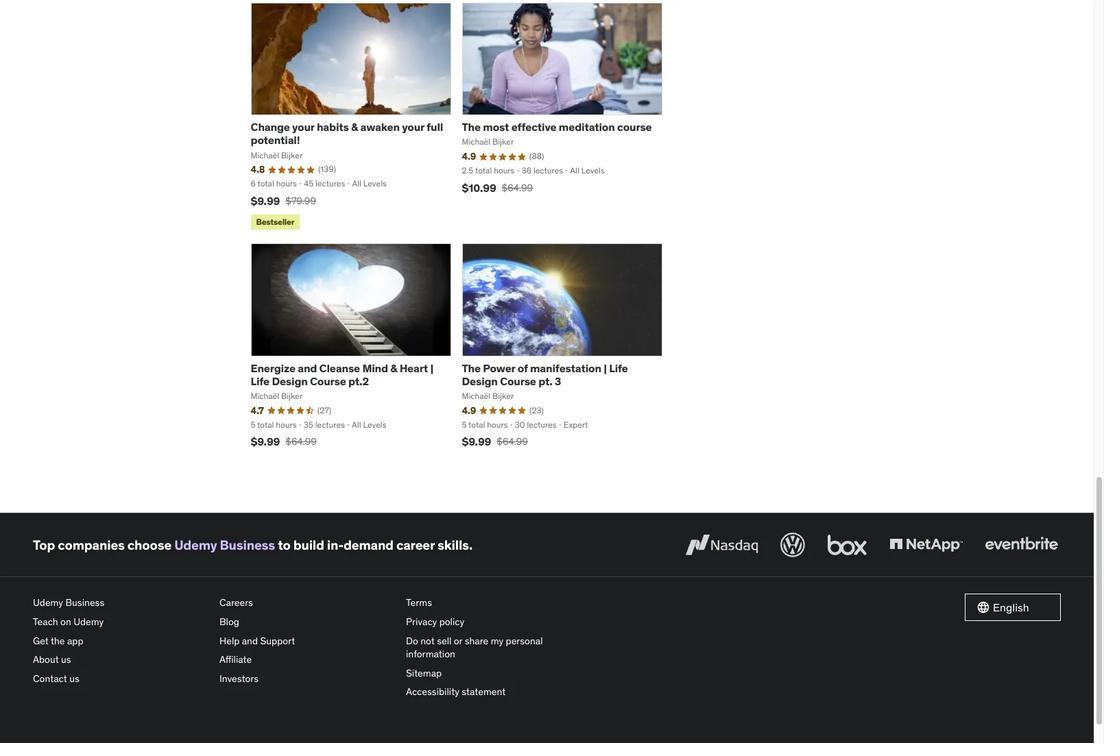 Task type: describe. For each thing, give the bounding box(es) containing it.
careers link
[[220, 594, 395, 613]]

nasdaq image
[[683, 531, 761, 561]]

$9.99 $64.99 for life
[[251, 435, 317, 449]]

(23)
[[530, 405, 544, 416]]

bijker inside the power of manifestation  | life design course pt. 3 michaël bijker
[[493, 391, 514, 401]]

career
[[396, 537, 435, 554]]

4.8
[[251, 164, 265, 176]]

privacy
[[406, 616, 437, 628]]

the most effective meditation course link
[[462, 120, 652, 134]]

design inside the power of manifestation  | life design course pt. 3 michaël bijker
[[462, 374, 498, 388]]

23 reviews element
[[530, 405, 544, 417]]

& inside 'change your habits & awaken your full potential! michaël bijker'
[[351, 120, 358, 134]]

support
[[260, 635, 295, 647]]

about
[[33, 654, 59, 666]]

1 vertical spatial us
[[69, 673, 79, 685]]

business inside udemy business teach on udemy get the app about us contact us
[[65, 597, 104, 609]]

1 vertical spatial udemy business link
[[33, 594, 209, 613]]

pt.
[[539, 374, 553, 388]]

$10.99
[[462, 181, 496, 195]]

hours for change your habits & awaken your full potential!
[[276, 178, 297, 189]]

volkswagen image
[[778, 531, 808, 561]]

do not sell or share my personal information button
[[406, 632, 582, 665]]

small image
[[977, 601, 991, 615]]

course
[[617, 120, 652, 134]]

and inside energize and cleanse mind & heart | life design course pt.2 michaël bijker
[[298, 361, 317, 375]]

bijker inside 'change your habits & awaken your full potential! michaël bijker'
[[281, 150, 303, 160]]

$9.99 for energize and cleanse mind & heart | life design course pt.2
[[251, 435, 280, 449]]

blog
[[220, 616, 239, 628]]

bijker inside energize and cleanse mind & heart | life design course pt.2 michaël bijker
[[281, 391, 303, 401]]

awaken
[[361, 120, 400, 134]]

the most effective meditation course michaël bijker
[[462, 120, 652, 147]]

effective
[[512, 120, 557, 134]]

contact us link
[[33, 670, 209, 689]]

all levels for the most effective meditation course
[[570, 165, 605, 176]]

| inside energize and cleanse mind & heart | life design course pt.2 michaël bijker
[[430, 361, 434, 375]]

6 total hours
[[251, 178, 297, 189]]

terms privacy policy do not sell or share my personal information sitemap accessibility statement
[[406, 597, 543, 699]]

in-
[[327, 537, 344, 554]]

build
[[293, 537, 324, 554]]

netapp image
[[887, 531, 966, 561]]

full
[[427, 120, 443, 134]]

cleanse
[[319, 361, 360, 375]]

30
[[515, 420, 525, 430]]

88 reviews element
[[530, 151, 544, 163]]

levels for change your habits & awaken your full potential!
[[363, 178, 387, 189]]

2 horizontal spatial udemy
[[174, 537, 217, 554]]

$64.99 for most
[[502, 182, 533, 194]]

terms
[[406, 597, 432, 609]]

companies
[[58, 537, 125, 554]]

all levels for energize and cleanse mind & heart | life design course pt.2
[[352, 420, 387, 430]]

total for change your habits & awaken your full potential!
[[258, 178, 274, 189]]

to
[[278, 537, 291, 554]]

(27)
[[318, 405, 332, 416]]

demand
[[344, 537, 394, 554]]

share
[[465, 635, 489, 647]]

$79.99
[[286, 195, 316, 207]]

the for the most effective meditation course
[[462, 120, 481, 134]]

careers blog help and support affiliate investors
[[220, 597, 295, 685]]

mind
[[362, 361, 388, 375]]

accessibility statement link
[[406, 683, 582, 702]]

27 reviews element
[[318, 405, 332, 417]]

not
[[421, 635, 435, 647]]

course inside the power of manifestation  | life design course pt. 3 michaël bijker
[[500, 374, 536, 388]]

change
[[251, 120, 290, 134]]

(88)
[[530, 151, 544, 161]]

teach on udemy link
[[33, 613, 209, 632]]

skills.
[[438, 537, 473, 554]]

investors link
[[220, 670, 395, 689]]

power
[[483, 361, 515, 375]]

help
[[220, 635, 240, 647]]

$9.99 $79.99
[[251, 194, 316, 208]]

contact
[[33, 673, 67, 685]]

affiliate link
[[220, 651, 395, 670]]

2.5 total hours
[[462, 165, 515, 176]]

all for energize and cleanse mind & heart | life design course pt.2
[[352, 420, 361, 430]]

energize and cleanse mind & heart | life design course pt.2 michaël bijker
[[251, 361, 434, 401]]

all for change your habits & awaken your full potential!
[[352, 178, 361, 189]]

change your habits & awaken your full potential! link
[[251, 120, 443, 147]]

affiliate
[[220, 654, 252, 666]]

3
[[555, 374, 561, 388]]

$64.99 for power
[[497, 436, 528, 448]]

most
[[483, 120, 509, 134]]

total for the most effective meditation course
[[475, 165, 492, 176]]

the power of manifestation  | life design course pt. 3 michaël bijker
[[462, 361, 628, 401]]

statement
[[462, 686, 506, 699]]

total for the power of manifestation  | life design course pt. 3
[[469, 420, 485, 430]]

careers
[[220, 597, 253, 609]]

lectures for the most effective meditation course
[[534, 165, 563, 176]]

$10.99 $64.99
[[462, 181, 533, 195]]

hours for energize and cleanse mind & heart | life design course pt.2
[[276, 420, 297, 430]]

36
[[522, 165, 532, 176]]

2 your from the left
[[402, 120, 424, 134]]

the
[[51, 635, 65, 647]]

35
[[304, 420, 313, 430]]

35 lectures
[[304, 420, 345, 430]]

$64.99 for and
[[286, 436, 317, 448]]

get
[[33, 635, 49, 647]]

(139)
[[318, 164, 336, 175]]

michaël inside energize and cleanse mind & heart | life design course pt.2 michaël bijker
[[251, 391, 279, 401]]

life inside the power of manifestation  | life design course pt. 3 michaël bijker
[[609, 361, 628, 375]]

life inside energize and cleanse mind & heart | life design course pt.2 michaël bijker
[[251, 374, 270, 388]]

information
[[406, 648, 455, 661]]

meditation
[[559, 120, 615, 134]]

$9.99 for change your habits & awaken your full potential!
[[251, 194, 280, 208]]

michaël inside the most effective meditation course michaël bijker
[[462, 137, 491, 147]]



Task type: locate. For each thing, give the bounding box(es) containing it.
45 lectures
[[304, 178, 345, 189]]

on
[[60, 616, 71, 628]]

2 vertical spatial all levels
[[352, 420, 387, 430]]

all levels
[[570, 165, 605, 176], [352, 178, 387, 189], [352, 420, 387, 430]]

the inside the most effective meditation course michaël bijker
[[462, 120, 481, 134]]

0 horizontal spatial business
[[65, 597, 104, 609]]

6
[[251, 178, 256, 189]]

1 horizontal spatial |
[[604, 361, 607, 375]]

5 total hours
[[251, 420, 297, 430], [462, 420, 508, 430]]

us right 'about'
[[61, 654, 71, 666]]

personal
[[506, 635, 543, 647]]

0 vertical spatial business
[[220, 537, 275, 554]]

lectures down 23 reviews 'element' on the bottom left of page
[[527, 420, 557, 430]]

$9.99 $64.99
[[251, 435, 317, 449], [462, 435, 528, 449]]

design left of
[[462, 374, 498, 388]]

levels for energize and cleanse mind & heart | life design course pt.2
[[363, 420, 387, 430]]

4.9 up 2.5
[[462, 150, 476, 163]]

lectures for change your habits & awaken your full potential!
[[316, 178, 345, 189]]

2 vertical spatial levels
[[363, 420, 387, 430]]

michaël down 'most'
[[462, 137, 491, 147]]

the left power at the left of the page
[[462, 361, 481, 375]]

2 $9.99 $64.99 from the left
[[462, 435, 528, 449]]

0 horizontal spatial 5 total hours
[[251, 420, 297, 430]]

michaël
[[462, 137, 491, 147], [251, 150, 279, 160], [251, 391, 279, 401], [462, 391, 491, 401]]

| right manifestation
[[604, 361, 607, 375]]

terms link
[[406, 594, 582, 613]]

about us link
[[33, 651, 209, 670]]

and left cleanse
[[298, 361, 317, 375]]

139 reviews element
[[318, 164, 336, 176]]

1 design from the left
[[272, 374, 308, 388]]

2.5
[[462, 165, 474, 176]]

eventbrite image
[[982, 531, 1061, 561]]

levels
[[581, 165, 605, 176], [363, 178, 387, 189], [363, 420, 387, 430]]

business
[[220, 537, 275, 554], [65, 597, 104, 609]]

0 vertical spatial levels
[[581, 165, 605, 176]]

1 horizontal spatial 5 total hours
[[462, 420, 508, 430]]

michaël up the 4.7
[[251, 391, 279, 401]]

all right 35 lectures
[[352, 420, 361, 430]]

hours left 35
[[276, 420, 297, 430]]

lectures for the power of manifestation  | life design course pt. 3
[[527, 420, 557, 430]]

0 vertical spatial all
[[570, 165, 580, 176]]

1 horizontal spatial 5
[[462, 420, 467, 430]]

lectures for energize and cleanse mind & heart | life design course pt.2
[[315, 420, 345, 430]]

lectures
[[534, 165, 563, 176], [316, 178, 345, 189], [315, 420, 345, 430], [527, 420, 557, 430]]

2 the from the top
[[462, 361, 481, 375]]

expert
[[564, 420, 588, 430]]

udemy business link
[[174, 537, 275, 554], [33, 594, 209, 613]]

4.7
[[251, 405, 264, 417]]

lectures down 88 reviews element
[[534, 165, 563, 176]]

2 design from the left
[[462, 374, 498, 388]]

sitemap
[[406, 667, 442, 680]]

1 horizontal spatial course
[[500, 374, 536, 388]]

total right 2.5
[[475, 165, 492, 176]]

0 vertical spatial 4.9
[[462, 150, 476, 163]]

total
[[475, 165, 492, 176], [258, 178, 274, 189], [257, 420, 274, 430], [469, 420, 485, 430]]

0 horizontal spatial &
[[351, 120, 358, 134]]

0 horizontal spatial life
[[251, 374, 270, 388]]

5 total hours left 30
[[462, 420, 508, 430]]

all levels down pt.2 at left bottom
[[352, 420, 387, 430]]

levels down pt.2 at left bottom
[[363, 420, 387, 430]]

5 for energize and cleanse mind & heart | life design course pt.2
[[251, 420, 255, 430]]

hours left 30
[[487, 420, 508, 430]]

5 total hours down the 4.7
[[251, 420, 297, 430]]

energize and cleanse mind & heart | life design course pt.2 link
[[251, 361, 434, 388]]

2 5 total hours from the left
[[462, 420, 508, 430]]

total for energize and cleanse mind & heart | life design course pt.2
[[257, 420, 274, 430]]

bijker down energize
[[281, 391, 303, 401]]

0 vertical spatial and
[[298, 361, 317, 375]]

$9.99
[[251, 194, 280, 208], [251, 435, 280, 449], [462, 435, 491, 449]]

investors
[[220, 673, 259, 685]]

pt.2
[[349, 374, 369, 388]]

help and support link
[[220, 632, 395, 651]]

$64.99 down 35
[[286, 436, 317, 448]]

$64.99
[[502, 182, 533, 194], [286, 436, 317, 448], [497, 436, 528, 448]]

sitemap link
[[406, 665, 582, 683]]

and inside careers blog help and support affiliate investors
[[242, 635, 258, 647]]

5 total hours for life
[[251, 420, 297, 430]]

manifestation
[[530, 361, 602, 375]]

box image
[[825, 531, 871, 561]]

1 vertical spatial &
[[390, 361, 397, 375]]

levels right 45 lectures
[[363, 178, 387, 189]]

30 lectures
[[515, 420, 557, 430]]

design up 35
[[272, 374, 308, 388]]

do
[[406, 635, 418, 647]]

1 horizontal spatial design
[[462, 374, 498, 388]]

& right the mind
[[390, 361, 397, 375]]

blog link
[[220, 613, 395, 632]]

&
[[351, 120, 358, 134], [390, 361, 397, 375]]

0 vertical spatial all levels
[[570, 165, 605, 176]]

0 horizontal spatial 5
[[251, 420, 255, 430]]

design inside energize and cleanse mind & heart | life design course pt.2 michaël bijker
[[272, 374, 308, 388]]

1 vertical spatial 4.9
[[462, 405, 476, 417]]

or
[[454, 635, 463, 647]]

business left to
[[220, 537, 275, 554]]

english button
[[965, 594, 1061, 622]]

0 vertical spatial &
[[351, 120, 358, 134]]

the inside the power of manifestation  | life design course pt. 3 michaël bijker
[[462, 361, 481, 375]]

us
[[61, 654, 71, 666], [69, 673, 79, 685]]

course
[[310, 374, 346, 388], [500, 374, 536, 388]]

0 horizontal spatial course
[[310, 374, 346, 388]]

2 vertical spatial all
[[352, 420, 361, 430]]

0 vertical spatial udemy business link
[[174, 537, 275, 554]]

1 4.9 from the top
[[462, 150, 476, 163]]

$9.99 $64.99 for course
[[462, 435, 528, 449]]

all right 36 lectures
[[570, 165, 580, 176]]

total left 30
[[469, 420, 485, 430]]

life
[[609, 361, 628, 375], [251, 374, 270, 388]]

2 | from the left
[[604, 361, 607, 375]]

get the app link
[[33, 632, 209, 651]]

all for the most effective meditation course
[[570, 165, 580, 176]]

$64.99 inside $10.99 $64.99
[[502, 182, 533, 194]]

your left full
[[402, 120, 424, 134]]

and
[[298, 361, 317, 375], [242, 635, 258, 647]]

hours for the power of manifestation  | life design course pt. 3
[[487, 420, 508, 430]]

total down the 4.7
[[257, 420, 274, 430]]

all levels for change your habits & awaken your full potential!
[[352, 178, 387, 189]]

hours for the most effective meditation course
[[494, 165, 515, 176]]

0 vertical spatial us
[[61, 654, 71, 666]]

the left 'most'
[[462, 120, 481, 134]]

& inside energize and cleanse mind & heart | life design course pt.2 michaël bijker
[[390, 361, 397, 375]]

the power of manifestation  | life design course pt. 3 link
[[462, 361, 628, 388]]

all right 45 lectures
[[352, 178, 361, 189]]

hours
[[494, 165, 515, 176], [276, 178, 297, 189], [276, 420, 297, 430], [487, 420, 508, 430]]

privacy policy link
[[406, 613, 582, 632]]

app
[[67, 635, 83, 647]]

choose
[[127, 537, 172, 554]]

1 vertical spatial levels
[[363, 178, 387, 189]]

hours up $9.99 $79.99
[[276, 178, 297, 189]]

0 horizontal spatial $9.99 $64.99
[[251, 435, 317, 449]]

lectures down 139 reviews element
[[316, 178, 345, 189]]

1 vertical spatial all levels
[[352, 178, 387, 189]]

1 horizontal spatial and
[[298, 361, 317, 375]]

my
[[491, 635, 504, 647]]

bijker down power at the left of the page
[[493, 391, 514, 401]]

1 $9.99 $64.99 from the left
[[251, 435, 317, 449]]

design
[[272, 374, 308, 388], [462, 374, 498, 388]]

bijker
[[493, 137, 514, 147], [281, 150, 303, 160], [281, 391, 303, 401], [493, 391, 514, 401]]

0 horizontal spatial design
[[272, 374, 308, 388]]

accessibility
[[406, 686, 460, 699]]

1 your from the left
[[292, 120, 315, 134]]

2 course from the left
[[500, 374, 536, 388]]

michaël up 4.8
[[251, 150, 279, 160]]

1 the from the top
[[462, 120, 481, 134]]

hours up $10.99 $64.99
[[494, 165, 515, 176]]

1 horizontal spatial udemy
[[74, 616, 104, 628]]

levels down meditation
[[581, 165, 605, 176]]

the for the power of manifestation  | life design course pt. 3
[[462, 361, 481, 375]]

1 | from the left
[[430, 361, 434, 375]]

1 vertical spatial business
[[65, 597, 104, 609]]

business up on
[[65, 597, 104, 609]]

course inside energize and cleanse mind & heart | life design course pt.2 michaël bijker
[[310, 374, 346, 388]]

1 vertical spatial and
[[242, 635, 258, 647]]

1 vertical spatial the
[[462, 361, 481, 375]]

| inside the power of manifestation  | life design course pt. 3 michaël bijker
[[604, 361, 607, 375]]

michaël inside 'change your habits & awaken your full potential! michaël bijker'
[[251, 150, 279, 160]]

1 5 from the left
[[251, 420, 255, 430]]

top
[[33, 537, 55, 554]]

1 horizontal spatial &
[[390, 361, 397, 375]]

5 total hours for course
[[462, 420, 508, 430]]

2 4.9 from the top
[[462, 405, 476, 417]]

4.9 for the power of manifestation  | life design course pt. 3
[[462, 405, 476, 417]]

0 horizontal spatial your
[[292, 120, 315, 134]]

4.9 left 23 reviews 'element' on the bottom left of page
[[462, 405, 476, 417]]

us right contact
[[69, 673, 79, 685]]

5 for the power of manifestation  | life design course pt. 3
[[462, 420, 467, 430]]

sell
[[437, 635, 452, 647]]

levels for the most effective meditation course
[[581, 165, 605, 176]]

5 left 30
[[462, 420, 467, 430]]

course up (27)
[[310, 374, 346, 388]]

5 down the 4.7
[[251, 420, 255, 430]]

potential!
[[251, 133, 300, 147]]

life right manifestation
[[609, 361, 628, 375]]

teach
[[33, 616, 58, 628]]

bijker down 'most'
[[493, 137, 514, 147]]

4.9
[[462, 150, 476, 163], [462, 405, 476, 417]]

& right habits
[[351, 120, 358, 134]]

$64.99 down 30
[[497, 436, 528, 448]]

your left habits
[[292, 120, 315, 134]]

0 vertical spatial udemy
[[174, 537, 217, 554]]

4.9 for the most effective meditation course
[[462, 150, 476, 163]]

0 vertical spatial the
[[462, 120, 481, 134]]

policy
[[439, 616, 465, 628]]

2 vertical spatial udemy
[[74, 616, 104, 628]]

michaël inside the power of manifestation  | life design course pt. 3 michaël bijker
[[462, 391, 491, 401]]

change your habits & awaken your full potential! michaël bijker
[[251, 120, 443, 160]]

bijker down potential!
[[281, 150, 303, 160]]

45
[[304, 178, 314, 189]]

0 horizontal spatial |
[[430, 361, 434, 375]]

$9.99 $64.99 down 30
[[462, 435, 528, 449]]

udemy business teach on udemy get the app about us contact us
[[33, 597, 104, 685]]

bijker inside the most effective meditation course michaël bijker
[[493, 137, 514, 147]]

2 5 from the left
[[462, 420, 467, 430]]

total right 6
[[258, 178, 274, 189]]

all levels right 45 lectures
[[352, 178, 387, 189]]

1 5 total hours from the left
[[251, 420, 297, 430]]

1 horizontal spatial your
[[402, 120, 424, 134]]

36 lectures
[[522, 165, 563, 176]]

1 horizontal spatial business
[[220, 537, 275, 554]]

$64.99 down 36 on the left of the page
[[502, 182, 533, 194]]

1 course from the left
[[310, 374, 346, 388]]

and right the help
[[242, 635, 258, 647]]

michaël down power at the left of the page
[[462, 391, 491, 401]]

bestseller
[[256, 217, 294, 227]]

top companies choose udemy business to build in-demand career skills.
[[33, 537, 473, 554]]

1 horizontal spatial life
[[609, 361, 628, 375]]

all
[[570, 165, 580, 176], [352, 178, 361, 189], [352, 420, 361, 430]]

1 vertical spatial all
[[352, 178, 361, 189]]

udemy right on
[[74, 616, 104, 628]]

energize
[[251, 361, 296, 375]]

1 horizontal spatial $9.99 $64.99
[[462, 435, 528, 449]]

$9.99 $64.99 down 35
[[251, 435, 317, 449]]

0 horizontal spatial udemy
[[33, 597, 63, 609]]

udemy business link up careers
[[174, 537, 275, 554]]

all levels down meditation
[[570, 165, 605, 176]]

course left the pt.
[[500, 374, 536, 388]]

$9.99 for the power of manifestation  | life design course pt. 3
[[462, 435, 491, 449]]

0 horizontal spatial and
[[242, 635, 258, 647]]

| right "heart"
[[430, 361, 434, 375]]

lectures down the 27 reviews "element"
[[315, 420, 345, 430]]

udemy up teach
[[33, 597, 63, 609]]

life up the 4.7
[[251, 374, 270, 388]]

1 vertical spatial udemy
[[33, 597, 63, 609]]

english
[[993, 601, 1030, 615]]

udemy business link up get the app link
[[33, 594, 209, 613]]

udemy right choose
[[174, 537, 217, 554]]



Task type: vqa. For each thing, say whether or not it's contained in the screenshot.


